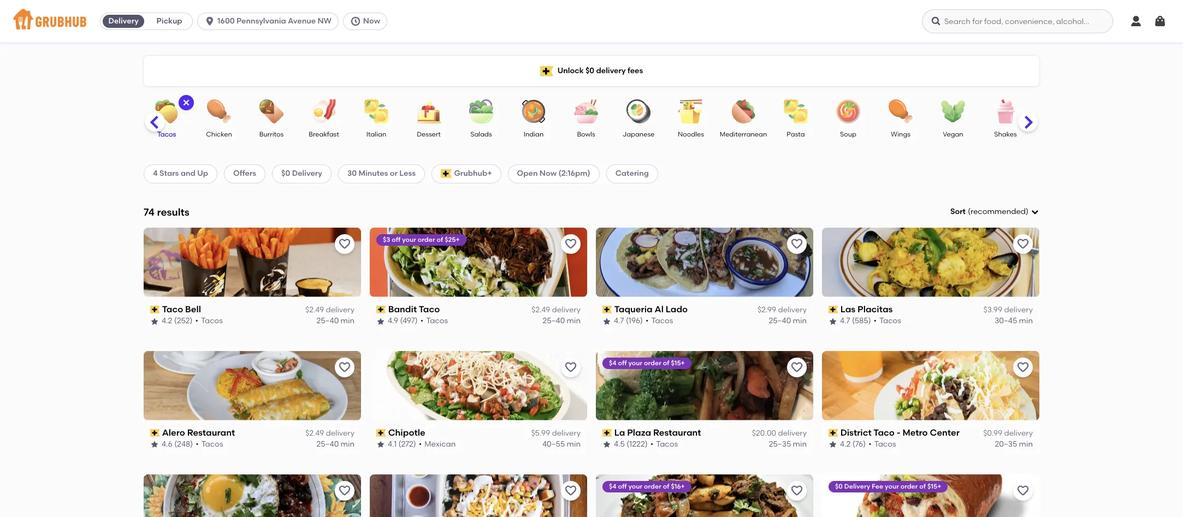 Task type: vqa. For each thing, say whether or not it's contained in the screenshot.
QDOBA Mexican Eats logo
yes



Task type: describe. For each thing, give the bounding box(es) containing it.
minutes
[[359, 169, 388, 178]]

dessert
[[417, 131, 441, 138]]

4.2 for taco bell
[[162, 317, 172, 326]]

avenue
[[288, 16, 316, 26]]

-
[[897, 428, 901, 438]]

la
[[615, 428, 625, 438]]

taqueria al lado logo image
[[596, 228, 814, 297]]

now inside button
[[363, 16, 380, 26]]

far east taco grille logo image
[[144, 475, 361, 517]]

$2.49 delivery for bandit taco
[[532, 306, 581, 315]]

star icon image for taqueria al lado
[[603, 317, 611, 326]]

taqueria
[[615, 304, 653, 315]]

stars
[[160, 169, 179, 178]]

bandit
[[388, 304, 417, 315]]

1600 pennsylvania avenue nw button
[[197, 13, 343, 30]]

4.1
[[388, 440, 397, 449]]

$0 for $0 delivery fee your order of $15+
[[836, 483, 843, 490]]

25–40 for taqueria al lado
[[769, 317, 791, 326]]

of for $16+
[[663, 483, 670, 490]]

bowls
[[577, 131, 595, 138]]

(196)
[[626, 317, 643, 326]]

district taco - metro center
[[841, 428, 960, 438]]

$2.49 for alero restaurant
[[305, 429, 324, 438]]

$20.00 delivery
[[752, 429, 807, 438]]

min for bandit taco
[[567, 317, 581, 326]]

4.9
[[388, 317, 398, 326]]

japanese image
[[620, 99, 658, 123]]

mexican
[[425, 440, 456, 449]]

min for chipotle
[[567, 440, 581, 449]]

$0 delivery
[[281, 169, 322, 178]]

30–45
[[995, 317, 1018, 326]]

4.2 for district taco - metro center
[[840, 440, 851, 449]]

20–35
[[995, 440, 1018, 449]]

unlock $0 delivery fees
[[558, 66, 643, 75]]

chicken image
[[200, 99, 238, 123]]

delivery for la plaza restaurant
[[778, 429, 807, 438]]

$3 off your order of $25+
[[383, 236, 460, 244]]

4.7 for taqueria al lado
[[614, 317, 624, 326]]

min for las placitas
[[1019, 317, 1033, 326]]

$4 off your order of $15+
[[609, 359, 685, 367]]

offers
[[233, 169, 256, 178]]

order for $25+
[[418, 236, 435, 244]]

$2.49 delivery for alero restaurant
[[305, 429, 355, 438]]

4.5
[[614, 440, 625, 449]]

(2:16pm)
[[559, 169, 591, 178]]

(248)
[[174, 440, 193, 449]]

$0.99
[[984, 429, 1003, 438]]

4.2 (76)
[[840, 440, 866, 449]]

pennsylvania
[[237, 16, 286, 26]]

min for alero restaurant
[[341, 440, 355, 449]]

subscription pass image for alero restaurant
[[150, 429, 160, 437]]

taco bell logo image
[[144, 228, 361, 297]]

star icon image for taco bell
[[150, 317, 159, 326]]

4.6
[[162, 440, 173, 449]]

$0.99 delivery
[[984, 429, 1033, 438]]

• tacos for alero
[[196, 440, 223, 449]]

shakes image
[[987, 99, 1025, 123]]

$5.99
[[531, 429, 550, 438]]

(497)
[[400, 317, 418, 326]]

recommended
[[971, 207, 1026, 216]]

• tacos for las
[[874, 317, 902, 326]]

delivery for taco bell
[[326, 306, 355, 315]]

italian image
[[357, 99, 396, 123]]

30
[[348, 169, 357, 178]]

sort ( recommended )
[[951, 207, 1029, 216]]

4.7 (196)
[[614, 317, 643, 326]]

metro
[[903, 428, 928, 438]]

center
[[930, 428, 960, 438]]

(76)
[[853, 440, 866, 449]]

)
[[1026, 207, 1029, 216]]

(585)
[[852, 317, 871, 326]]

or
[[390, 169, 398, 178]]

wings
[[891, 131, 911, 138]]

svg image inside field
[[1031, 208, 1040, 216]]

(
[[968, 207, 971, 216]]

la plaza restaurant
[[615, 428, 701, 438]]

delivery for chipotle
[[552, 429, 581, 438]]

lado
[[666, 304, 688, 315]]

bandit taco logo image
[[370, 228, 587, 297]]

(272)
[[399, 440, 416, 449]]

(1222)
[[627, 440, 648, 449]]

delivery button
[[101, 13, 147, 30]]

25–40 min for taqueria al lado
[[769, 317, 807, 326]]

• for taqueria al lado
[[646, 317, 649, 326]]

grubhub plus flag logo image for unlock $0 delivery fees
[[540, 66, 553, 76]]

shakes
[[995, 131, 1017, 138]]

chipotle
[[388, 428, 425, 438]]

qdoba mexican eats logo image
[[822, 475, 1040, 517]]

order right fee on the bottom right of page
[[901, 483, 918, 490]]

italian
[[367, 131, 387, 138]]

bandit taco
[[388, 304, 440, 315]]

plaza
[[627, 428, 651, 438]]

vegan
[[943, 131, 964, 138]]

japanese
[[623, 131, 655, 138]]

25–35
[[769, 440, 791, 449]]

star icon image for bandit taco
[[377, 317, 385, 326]]

vegan image
[[934, 99, 973, 123]]

pasta image
[[777, 99, 815, 123]]

breakfast image
[[305, 99, 343, 123]]

save this restaurant image for "sol mexican grill logo"
[[564, 484, 578, 498]]

Search for food, convenience, alcohol... search field
[[922, 9, 1114, 33]]

dessert image
[[410, 99, 448, 123]]

subscription pass image for district taco - metro center
[[829, 429, 839, 437]]

$3
[[383, 236, 390, 244]]

grubhub plus flag logo image for grubhub+
[[441, 170, 452, 178]]

min for taco bell
[[341, 317, 355, 326]]

sort
[[951, 207, 966, 216]]

fees
[[628, 66, 643, 75]]

2 vertical spatial off
[[618, 483, 627, 490]]

• tacos for bandit
[[421, 317, 448, 326]]

taco bell
[[162, 304, 201, 315]]

delivery for $0 delivery
[[292, 169, 322, 178]]

• for alero restaurant
[[196, 440, 199, 449]]

4.7 for las placitas
[[840, 317, 851, 326]]

tacos image
[[148, 99, 186, 123]]

noodles image
[[672, 99, 710, 123]]

• for bandit taco
[[421, 317, 424, 326]]

1600
[[218, 16, 235, 26]]

chicken
[[206, 131, 232, 138]]

min for taqueria al lado
[[793, 317, 807, 326]]

subscription pass image for bandit taco
[[377, 306, 386, 314]]

open now (2:16pm)
[[517, 169, 591, 178]]

30 minutes or less
[[348, 169, 416, 178]]

• for district taco - metro center
[[869, 440, 872, 449]]

• for las placitas
[[874, 317, 877, 326]]

tacos for district taco - metro center
[[875, 440, 896, 449]]

4.6 (248)
[[162, 440, 193, 449]]

40–55
[[543, 440, 565, 449]]

district
[[841, 428, 872, 438]]

taco for district
[[874, 428, 895, 438]]



Task type: locate. For each thing, give the bounding box(es) containing it.
save this restaurant button
[[335, 234, 355, 254], [561, 234, 581, 254], [787, 234, 807, 254], [1014, 234, 1033, 254], [335, 358, 355, 377], [561, 358, 581, 377], [787, 358, 807, 377], [1014, 358, 1033, 377], [335, 481, 355, 501], [561, 481, 581, 501], [787, 481, 807, 501], [1014, 481, 1033, 501]]

0 horizontal spatial delivery
[[108, 16, 139, 26]]

tacos down "district taco - metro center"
[[875, 440, 896, 449]]

1 vertical spatial now
[[540, 169, 557, 178]]

nw
[[318, 16, 332, 26]]

4.2 left (252)
[[162, 317, 172, 326]]

star icon image for alero restaurant
[[150, 441, 159, 449]]

subscription pass image for chipotle
[[377, 429, 386, 437]]

• tacos down al
[[646, 317, 673, 326]]

• right the (497)
[[421, 317, 424, 326]]

1 vertical spatial grubhub plus flag logo image
[[441, 170, 452, 178]]

delivery for alero restaurant
[[326, 429, 355, 438]]

tacos for bandit taco
[[426, 317, 448, 326]]

delivery left pickup
[[108, 16, 139, 26]]

delivery
[[108, 16, 139, 26], [292, 169, 322, 178], [845, 483, 871, 490]]

soup image
[[830, 99, 868, 123]]

4.9 (497)
[[388, 317, 418, 326]]

• down placitas
[[874, 317, 877, 326]]

0 vertical spatial 4.2
[[162, 317, 172, 326]]

tacos for alero restaurant
[[201, 440, 223, 449]]

subscription pass image
[[150, 306, 160, 314], [377, 306, 386, 314], [377, 429, 386, 437], [603, 429, 612, 437], [829, 429, 839, 437]]

1 horizontal spatial $0
[[586, 66, 595, 75]]

• down la plaza restaurant
[[651, 440, 654, 449]]

la plaza restaurant logo image
[[596, 351, 814, 421]]

0 vertical spatial $0
[[586, 66, 595, 75]]

1 vertical spatial $15+
[[928, 483, 942, 490]]

• down alero restaurant
[[196, 440, 199, 449]]

2 $4 from the top
[[609, 483, 617, 490]]

now
[[363, 16, 380, 26], [540, 169, 557, 178]]

your for $4 off your order of $15+
[[629, 359, 643, 367]]

min for district taco - metro center
[[1019, 440, 1033, 449]]

taco
[[162, 304, 183, 315], [419, 304, 440, 315], [874, 428, 895, 438]]

40–55 min
[[543, 440, 581, 449]]

sol mexican grill logo image
[[370, 475, 587, 517]]

indian
[[524, 131, 544, 138]]

burritos
[[259, 131, 284, 138]]

4.7 (585)
[[840, 317, 871, 326]]

0 horizontal spatial $0
[[281, 169, 290, 178]]

delivery for las placitas
[[1005, 306, 1033, 315]]

delivery for $0 delivery fee your order of $15+
[[845, 483, 871, 490]]

subscription pass image left chipotle
[[377, 429, 386, 437]]

4.5 (1222)
[[614, 440, 648, 449]]

star icon image for district taco - metro center
[[829, 441, 838, 449]]

0 horizontal spatial save this restaurant image
[[338, 238, 351, 251]]

• tacos down bell
[[195, 317, 223, 326]]

1 horizontal spatial svg image
[[931, 16, 942, 27]]

your right fee on the bottom right of page
[[885, 483, 899, 490]]

1 horizontal spatial 4.7
[[840, 317, 851, 326]]

0 vertical spatial delivery
[[108, 16, 139, 26]]

• tacos for taco
[[195, 317, 223, 326]]

25–40 for bandit taco
[[543, 317, 565, 326]]

of for $25+
[[437, 236, 443, 244]]

chipotle logo image
[[370, 351, 587, 421]]

subscription pass image left taqueria
[[603, 306, 612, 314]]

• tacos for district
[[869, 440, 896, 449]]

tacos down tacos image
[[157, 131, 176, 138]]

0 vertical spatial save this restaurant image
[[338, 238, 351, 251]]

$16+
[[671, 483, 685, 490]]

taco right the bandit
[[419, 304, 440, 315]]

delivery for bandit taco
[[552, 306, 581, 315]]

grubhub plus flag logo image
[[540, 66, 553, 76], [441, 170, 452, 178]]

1 horizontal spatial $15+
[[928, 483, 942, 490]]

al
[[655, 304, 664, 315]]

delivery down 'breakfast'
[[292, 169, 322, 178]]

alero
[[162, 428, 185, 438]]

tacos right (252)
[[201, 317, 223, 326]]

off down 4.5
[[618, 483, 627, 490]]

0 vertical spatial now
[[363, 16, 380, 26]]

4.2 left (76)
[[840, 440, 851, 449]]

taco for bandit
[[419, 304, 440, 315]]

star icon image for la plaza restaurant
[[603, 441, 611, 449]]

the well dressed burrito logo image
[[596, 475, 814, 517]]

star icon image left 4.1
[[377, 441, 385, 449]]

20–35 min
[[995, 440, 1033, 449]]

of for $15+
[[663, 359, 670, 367]]

25–40 for taco bell
[[317, 317, 339, 326]]

your down (196)
[[629, 359, 643, 367]]

noodles
[[678, 131, 704, 138]]

star icon image left 4.2 (252)
[[150, 317, 159, 326]]

25–40 min for alero restaurant
[[317, 440, 355, 449]]

$0
[[586, 66, 595, 75], [281, 169, 290, 178], [836, 483, 843, 490]]

• tacos for taqueria
[[646, 317, 673, 326]]

1 4.7 from the left
[[614, 317, 624, 326]]

4
[[153, 169, 158, 178]]

burritos image
[[252, 99, 291, 123]]

2 horizontal spatial taco
[[874, 428, 895, 438]]

$25+
[[445, 236, 460, 244]]

tacos
[[157, 131, 176, 138], [201, 317, 223, 326], [426, 317, 448, 326], [652, 317, 673, 326], [880, 317, 902, 326], [201, 440, 223, 449], [656, 440, 678, 449], [875, 440, 896, 449]]

star icon image left the "4.7 (196)"
[[603, 317, 611, 326]]

1 vertical spatial off
[[618, 359, 627, 367]]

of left $16+
[[663, 483, 670, 490]]

$3.99
[[984, 306, 1003, 315]]

1 horizontal spatial 4.2
[[840, 440, 851, 449]]

25–35 min
[[769, 440, 807, 449]]

tacos down bandit taco
[[426, 317, 448, 326]]

taco left -
[[874, 428, 895, 438]]

of
[[437, 236, 443, 244], [663, 359, 670, 367], [663, 483, 670, 490], [920, 483, 926, 490]]

star icon image left 4.7 (585)
[[829, 317, 838, 326]]

1 horizontal spatial save this restaurant image
[[564, 484, 578, 498]]

svg image
[[1130, 15, 1143, 28], [1154, 15, 1167, 28], [350, 16, 361, 27], [182, 98, 191, 107]]

2 horizontal spatial $0
[[836, 483, 843, 490]]

$2.99 delivery
[[758, 306, 807, 315]]

your right $3
[[402, 236, 416, 244]]

1 horizontal spatial taco
[[419, 304, 440, 315]]

order left "$25+"
[[418, 236, 435, 244]]

pasta
[[787, 131, 805, 138]]

0 horizontal spatial $15+
[[671, 359, 685, 367]]

1 horizontal spatial subscription pass image
[[603, 306, 612, 314]]

1 $4 from the top
[[609, 359, 617, 367]]

tacos for las placitas
[[880, 317, 902, 326]]

min for la plaza restaurant
[[793, 440, 807, 449]]

star icon image for chipotle
[[377, 441, 385, 449]]

0 horizontal spatial grubhub plus flag logo image
[[441, 170, 452, 178]]

30–45 min
[[995, 317, 1033, 326]]

0 horizontal spatial 4.7
[[614, 317, 624, 326]]

• for taco bell
[[195, 317, 198, 326]]

pickup button
[[147, 13, 192, 30]]

mediterranean image
[[725, 99, 763, 123]]

subscription pass image for las placitas
[[829, 306, 839, 314]]

mediterranean
[[720, 131, 767, 138]]

tacos down la plaza restaurant
[[656, 440, 678, 449]]

breakfast
[[309, 131, 339, 138]]

off for bandit
[[392, 236, 401, 244]]

subscription pass image left la at the bottom right of the page
[[603, 429, 612, 437]]

$15+
[[671, 359, 685, 367], [928, 483, 942, 490]]

subscription pass image for taqueria al lado
[[603, 306, 612, 314]]

your for $4 off your order of $16+
[[629, 483, 643, 490]]

• tacos
[[195, 317, 223, 326], [421, 317, 448, 326], [646, 317, 673, 326], [874, 317, 902, 326], [196, 440, 223, 449], [651, 440, 678, 449], [869, 440, 896, 449]]

4.7 left (196)
[[614, 317, 624, 326]]

• tacos down alero restaurant
[[196, 440, 223, 449]]

star icon image left 4.6
[[150, 441, 159, 449]]

• tacos down bandit taco
[[421, 317, 448, 326]]

unlock
[[558, 66, 584, 75]]

none field containing sort
[[951, 207, 1040, 218]]

tacos down alero restaurant
[[201, 440, 223, 449]]

restaurant right plaza
[[654, 428, 701, 438]]

save this restaurant image down the 40–55 min
[[564, 484, 578, 498]]

taco up 4.2 (252)
[[162, 304, 183, 315]]

star icon image left 4.2 (76)
[[829, 441, 838, 449]]

order down taqueria al lado
[[644, 359, 662, 367]]

$20.00
[[752, 429, 777, 438]]

now right nw
[[363, 16, 380, 26]]

less
[[400, 169, 416, 178]]

4.7
[[614, 317, 624, 326], [840, 317, 851, 326]]

your
[[402, 236, 416, 244], [629, 359, 643, 367], [629, 483, 643, 490], [885, 483, 899, 490]]

coffee and tea image
[[1039, 99, 1078, 123]]

$0 right 'unlock'
[[586, 66, 595, 75]]

1 horizontal spatial now
[[540, 169, 557, 178]]

subscription pass image
[[603, 306, 612, 314], [829, 306, 839, 314], [150, 429, 160, 437]]

25–40 min for bandit taco
[[543, 317, 581, 326]]

your down (1222)
[[629, 483, 643, 490]]

4.2
[[162, 317, 172, 326], [840, 440, 851, 449]]

salads
[[471, 131, 492, 138]]

subscription pass image left the alero
[[150, 429, 160, 437]]

save this restaurant image
[[338, 238, 351, 251], [564, 484, 578, 498]]

• right (272)
[[419, 440, 422, 449]]

2 horizontal spatial svg image
[[1031, 208, 1040, 216]]

$2.99
[[758, 306, 777, 315]]

svg image inside 1600 pennsylvania avenue nw button
[[204, 16, 215, 27]]

restaurant up "(248)"
[[187, 428, 235, 438]]

subscription pass image left taco bell
[[150, 306, 160, 314]]

las placitas logo image
[[822, 228, 1040, 297]]

placitas
[[858, 304, 893, 315]]

2 horizontal spatial delivery
[[845, 483, 871, 490]]

4.7 down las
[[840, 317, 851, 326]]

$2.49 for taco bell
[[305, 306, 324, 315]]

$4
[[609, 359, 617, 367], [609, 483, 617, 490]]

$5.99 delivery
[[531, 429, 581, 438]]

• down bell
[[195, 317, 198, 326]]

1 vertical spatial save this restaurant image
[[564, 484, 578, 498]]

25–40 for alero restaurant
[[317, 440, 339, 449]]

tacos down al
[[652, 317, 673, 326]]

0 vertical spatial off
[[392, 236, 401, 244]]

delivery left fee on the bottom right of page
[[845, 483, 871, 490]]

tacos for la plaza restaurant
[[656, 440, 678, 449]]

save this restaurant image left $3
[[338, 238, 351, 251]]

1 horizontal spatial restaurant
[[654, 428, 701, 438]]

salads image
[[462, 99, 501, 123]]

$0 right the offers
[[281, 169, 290, 178]]

0 horizontal spatial 4.2
[[162, 317, 172, 326]]

0 vertical spatial $15+
[[671, 359, 685, 367]]

star icon image left 4.5
[[603, 441, 611, 449]]

of right fee on the bottom right of page
[[920, 483, 926, 490]]

off right $3
[[392, 236, 401, 244]]

• down taqueria al lado
[[646, 317, 649, 326]]

your for $3 off your order of $25+
[[402, 236, 416, 244]]

las placitas
[[841, 304, 893, 315]]

0 vertical spatial $4
[[609, 359, 617, 367]]

1 vertical spatial $0
[[281, 169, 290, 178]]

of down al
[[663, 359, 670, 367]]

off down the "4.7 (196)"
[[618, 359, 627, 367]]

$0 for $0 delivery
[[281, 169, 290, 178]]

0 horizontal spatial subscription pass image
[[150, 429, 160, 437]]

min
[[341, 317, 355, 326], [567, 317, 581, 326], [793, 317, 807, 326], [1019, 317, 1033, 326], [341, 440, 355, 449], [567, 440, 581, 449], [793, 440, 807, 449], [1019, 440, 1033, 449]]

bowls image
[[567, 99, 605, 123]]

save this restaurant image for taco bell logo
[[338, 238, 351, 251]]

• mexican
[[419, 440, 456, 449]]

0 horizontal spatial restaurant
[[187, 428, 235, 438]]

results
[[157, 206, 190, 218]]

delivery for district taco - metro center
[[1005, 429, 1033, 438]]

star icon image left the 4.9
[[377, 317, 385, 326]]

$0 left fee on the bottom right of page
[[836, 483, 843, 490]]

svg image inside now button
[[350, 16, 361, 27]]

up
[[197, 169, 208, 178]]

0 horizontal spatial now
[[363, 16, 380, 26]]

74
[[144, 206, 155, 218]]

subscription pass image for la plaza restaurant
[[603, 429, 612, 437]]

main navigation navigation
[[0, 0, 1184, 43]]

1 vertical spatial delivery
[[292, 169, 322, 178]]

star icon image for las placitas
[[829, 317, 838, 326]]

open
[[517, 169, 538, 178]]

1 horizontal spatial delivery
[[292, 169, 322, 178]]

star icon image
[[150, 317, 159, 326], [377, 317, 385, 326], [603, 317, 611, 326], [829, 317, 838, 326], [150, 441, 159, 449], [377, 441, 385, 449], [603, 441, 611, 449], [829, 441, 838, 449]]

delivery for taqueria al lado
[[778, 306, 807, 315]]

grubhub+
[[454, 169, 492, 178]]

and
[[181, 169, 196, 178]]

$0 delivery fee your order of $15+
[[836, 483, 942, 490]]

grubhub plus flag logo image left grubhub+
[[441, 170, 452, 178]]

tacos for taco bell
[[201, 317, 223, 326]]

2 restaurant from the left
[[654, 428, 701, 438]]

• tacos for la
[[651, 440, 678, 449]]

order for $16+
[[644, 483, 662, 490]]

now button
[[343, 13, 392, 30]]

grubhub plus flag logo image left 'unlock'
[[540, 66, 553, 76]]

$2.49 for bandit taco
[[532, 306, 550, 315]]

• for chipotle
[[419, 440, 422, 449]]

subscription pass image left the bandit
[[377, 306, 386, 314]]

25–40 min for taco bell
[[317, 317, 355, 326]]

subscription pass image left las
[[829, 306, 839, 314]]

pickup
[[157, 16, 182, 26]]

subscription pass image for taco bell
[[150, 306, 160, 314]]

• tacos down la plaza restaurant
[[651, 440, 678, 449]]

1 vertical spatial $4
[[609, 483, 617, 490]]

$2.49 delivery for taco bell
[[305, 306, 355, 315]]

indian image
[[515, 99, 553, 123]]

off for la
[[618, 359, 627, 367]]

of left "$25+"
[[437, 236, 443, 244]]

fee
[[872, 483, 884, 490]]

tacos down placitas
[[880, 317, 902, 326]]

save this restaurant image
[[564, 238, 578, 251], [791, 238, 804, 251], [1017, 238, 1030, 251], [338, 361, 351, 374], [564, 361, 578, 374], [791, 361, 804, 374], [1017, 361, 1030, 374], [338, 484, 351, 498], [791, 484, 804, 498], [1017, 484, 1030, 498]]

1 vertical spatial 4.2
[[840, 440, 851, 449]]

wings image
[[882, 99, 920, 123]]

$3.99 delivery
[[984, 306, 1033, 315]]

bell
[[185, 304, 201, 315]]

now right open
[[540, 169, 557, 178]]

order left $16+
[[644, 483, 662, 490]]

(252)
[[174, 317, 193, 326]]

1 horizontal spatial grubhub plus flag logo image
[[540, 66, 553, 76]]

$2.49
[[305, 306, 324, 315], [532, 306, 550, 315], [305, 429, 324, 438]]

delivery inside delivery button
[[108, 16, 139, 26]]

$4 for $4 off your order of $16+
[[609, 483, 617, 490]]

tacos for taqueria al lado
[[652, 317, 673, 326]]

0 vertical spatial grubhub plus flag logo image
[[540, 66, 553, 76]]

svg image
[[204, 16, 215, 27], [931, 16, 942, 27], [1031, 208, 1040, 216]]

$4 down 4.5
[[609, 483, 617, 490]]

None field
[[951, 207, 1040, 218]]

0 horizontal spatial taco
[[162, 304, 183, 315]]

• tacos down placitas
[[874, 317, 902, 326]]

2 vertical spatial $0
[[836, 483, 843, 490]]

district taco - metro center logo image
[[822, 351, 1040, 421]]

catering
[[616, 169, 649, 178]]

subscription pass image left district
[[829, 429, 839, 437]]

$4 for $4 off your order of $15+
[[609, 359, 617, 367]]

2 horizontal spatial subscription pass image
[[829, 306, 839, 314]]

• tacos down "district taco - metro center"
[[869, 440, 896, 449]]

alero restaurant logo image
[[144, 351, 361, 421]]

$4 off your order of $16+
[[609, 483, 685, 490]]

2 4.7 from the left
[[840, 317, 851, 326]]

• right (76)
[[869, 440, 872, 449]]

• for la plaza restaurant
[[651, 440, 654, 449]]

1 restaurant from the left
[[187, 428, 235, 438]]

order for $15+
[[644, 359, 662, 367]]

soup
[[841, 131, 857, 138]]

0 horizontal spatial svg image
[[204, 16, 215, 27]]

$4 down the "4.7 (196)"
[[609, 359, 617, 367]]

4.1 (272)
[[388, 440, 416, 449]]

order
[[418, 236, 435, 244], [644, 359, 662, 367], [644, 483, 662, 490], [901, 483, 918, 490]]

2 vertical spatial delivery
[[845, 483, 871, 490]]

las
[[841, 304, 856, 315]]



